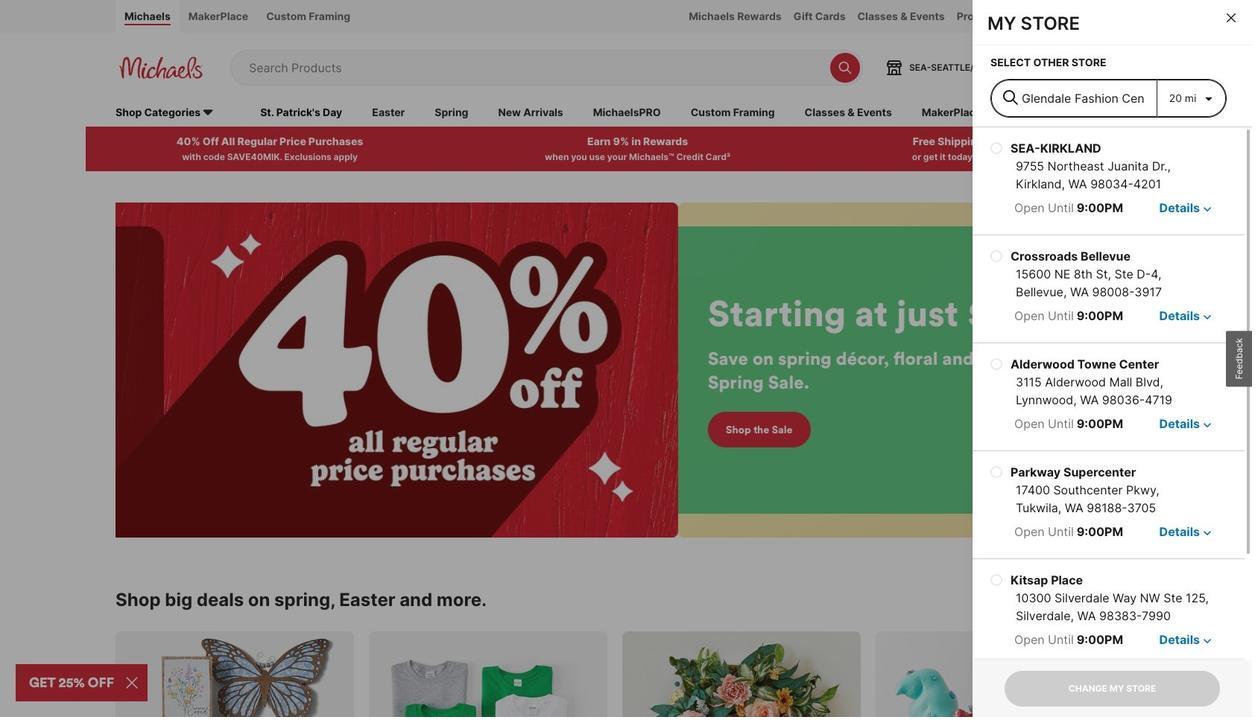 Task type: describe. For each thing, give the bounding box(es) containing it.
butterfly and floral décor accents on open shelves image
[[116, 632, 354, 718]]

the big spring sale logo in green and pink on yellow wall with natural wood mirror and chest image
[[587, 203, 1253, 538]]

Enter city, state, zip field
[[992, 80, 1158, 117]]

gnome and rabbit ceramic paintable crafts image
[[876, 632, 1115, 718]]



Task type: vqa. For each thing, say whether or not it's contained in the screenshot.
'us,'
no



Task type: locate. For each thing, give the bounding box(es) containing it.
search button image
[[838, 60, 853, 75]]

close image
[[1227, 13, 1236, 22]]

dialog
[[973, 0, 1253, 718]]

40% off all regular price purchases image
[[0, 203, 587, 538]]

grey, white and green folded t-shirts image
[[369, 632, 608, 718]]

green wreath with pink and yellow flowers image
[[623, 632, 861, 718]]

option group
[[973, 127, 1245, 718]]

Search Input field
[[249, 51, 823, 85]]



